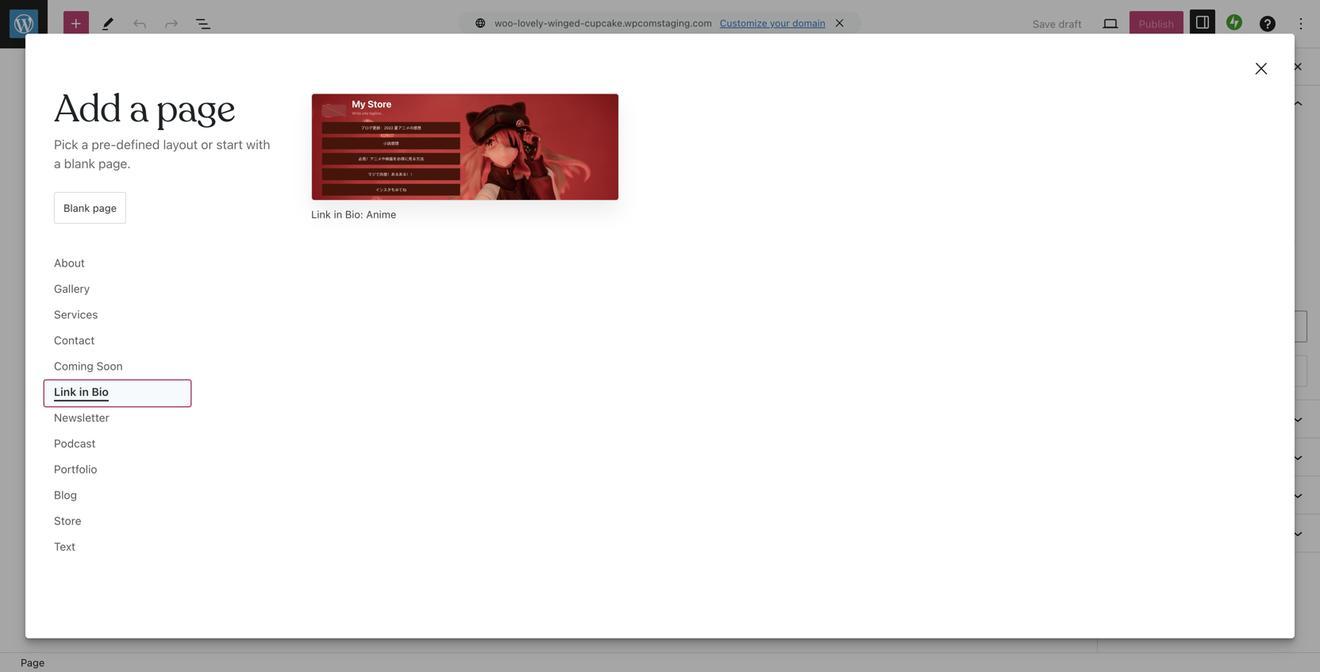 Task type: locate. For each thing, give the bounding box(es) containing it.
coming
[[54, 360, 93, 373]]

in left bio
[[79, 386, 89, 399]]

page inside button
[[93, 202, 117, 214]]

lovely-
[[518, 17, 548, 29]]

page tab panel
[[1098, 85, 1320, 553]]

settings image
[[1193, 13, 1212, 32]]

a up defined
[[130, 85, 148, 134]]

page up or
[[156, 85, 235, 134]]

podcast
[[54, 437, 96, 450]]

1 vertical spatial page
[[93, 202, 117, 214]]

0 vertical spatial in
[[334, 208, 342, 220]]

menu
[[43, 250, 273, 563]]

anime
[[366, 208, 396, 220]]

1 vertical spatial link
[[54, 386, 76, 399]]

1 horizontal spatial link
[[311, 208, 331, 220]]

1 vertical spatial a
[[82, 137, 88, 152]]

a down pick
[[54, 156, 61, 171]]

2 vertical spatial a
[[54, 156, 61, 171]]

store button
[[44, 510, 191, 536]]

in inside "button"
[[79, 386, 89, 399]]

1 horizontal spatial in
[[334, 208, 342, 220]]

save
[[1033, 18, 1056, 30]]

store
[[54, 515, 81, 528]]

0 horizontal spatial page
[[93, 202, 117, 214]]

link for link in bio
[[54, 386, 76, 399]]

text button
[[44, 536, 191, 561]]

2 horizontal spatial a
[[130, 85, 148, 134]]

link inside option
[[311, 208, 331, 220]]

link for link in bio: anime
[[311, 208, 331, 220]]

link inside "button"
[[54, 386, 76, 399]]

winged-
[[548, 17, 585, 29]]

blank
[[64, 202, 90, 214]]

link left bio: at the top
[[311, 208, 331, 220]]

gallery button
[[44, 278, 191, 303]]

blank page button
[[54, 192, 126, 224]]

portfolio button
[[44, 458, 191, 484]]

save draft button
[[1023, 11, 1091, 37]]

coming soon
[[54, 360, 123, 373]]

0 horizontal spatial a
[[54, 156, 61, 171]]

a
[[130, 85, 148, 134], [82, 137, 88, 152], [54, 156, 61, 171]]

menu inside add a page document
[[43, 250, 273, 563]]

your
[[770, 17, 790, 29]]

start
[[216, 137, 243, 152]]

page inside add a page pick a pre-defined layout or start with a blank page.
[[156, 85, 235, 134]]

page
[[21, 657, 45, 669]]

redo image
[[162, 14, 181, 33]]

0 vertical spatial a
[[130, 85, 148, 134]]

in for bio:
[[334, 208, 342, 220]]

0 vertical spatial page
[[156, 85, 235, 134]]

link
[[311, 208, 331, 220], [54, 386, 76, 399]]

1 horizontal spatial page
[[156, 85, 235, 134]]

with
[[246, 137, 270, 152]]

in inside option
[[334, 208, 342, 220]]

contact button
[[44, 329, 191, 355]]

undo image
[[130, 14, 149, 33]]

1 vertical spatial in
[[79, 386, 89, 399]]

in
[[334, 208, 342, 220], [79, 386, 89, 399]]

woo-
[[495, 17, 518, 29]]

editor content region
[[0, 48, 1097, 653]]

page
[[156, 85, 235, 134], [93, 202, 117, 214]]

menu containing about
[[43, 250, 273, 563]]

about
[[54, 257, 85, 270]]

in left bio: at the top
[[334, 208, 342, 220]]

newsletter
[[54, 411, 109, 424]]

link down coming
[[54, 386, 76, 399]]

a right pick
[[82, 137, 88, 152]]

0 vertical spatial link
[[311, 208, 331, 220]]

coming soon button
[[44, 355, 191, 381]]

or
[[201, 137, 213, 152]]

add a page document
[[25, 34, 1295, 620]]

podcast button
[[44, 432, 191, 458]]

bio:
[[345, 208, 363, 220]]

page right blank
[[93, 202, 117, 214]]

0 horizontal spatial link
[[54, 386, 76, 399]]

0 horizontal spatial in
[[79, 386, 89, 399]]

layout
[[163, 137, 198, 152]]



Task type: describe. For each thing, give the bounding box(es) containing it.
link in bio button
[[44, 381, 191, 407]]

customize
[[720, 17, 767, 29]]

add
[[54, 85, 121, 134]]

services button
[[44, 303, 191, 329]]

pre-
[[92, 137, 116, 152]]

text
[[54, 540, 75, 554]]

Pending review checkbox
[[1111, 262, 1127, 278]]

services
[[54, 308, 98, 321]]

bio
[[92, 386, 109, 399]]

contact
[[54, 334, 95, 347]]

domain
[[793, 17, 826, 29]]

blank page
[[64, 202, 117, 214]]

link in bio: anime option
[[311, 93, 619, 222]]

draft
[[1059, 18, 1082, 30]]

1 horizontal spatial a
[[82, 137, 88, 152]]

add a page pick a pre-defined layout or start with a blank page.
[[54, 85, 270, 171]]

soon
[[96, 360, 123, 373]]

portfolio
[[54, 463, 97, 476]]

save draft
[[1033, 18, 1082, 30]]

page.
[[98, 156, 131, 171]]

close image
[[1252, 59, 1271, 78]]

link in bio
[[54, 386, 109, 399]]

cupcake.wpcomstaging.com
[[585, 17, 712, 29]]

defined
[[116, 137, 160, 152]]

about button
[[44, 252, 191, 278]]

newsletter button
[[44, 407, 191, 432]]

pick
[[54, 137, 78, 152]]

gallery
[[54, 282, 90, 295]]

woo-lovely-winged-cupcake.wpcomstaging.com customize your domain
[[495, 17, 826, 29]]

blog
[[54, 489, 77, 502]]

in for bio
[[79, 386, 89, 399]]

customize your domain button
[[720, 17, 826, 29]]

link in bio: anime
[[311, 208, 396, 220]]

close settings image
[[1289, 57, 1308, 76]]

blog button
[[44, 484, 191, 510]]

blank
[[64, 156, 95, 171]]



Task type: vqa. For each thing, say whether or not it's contained in the screenshot.
the the to
no



